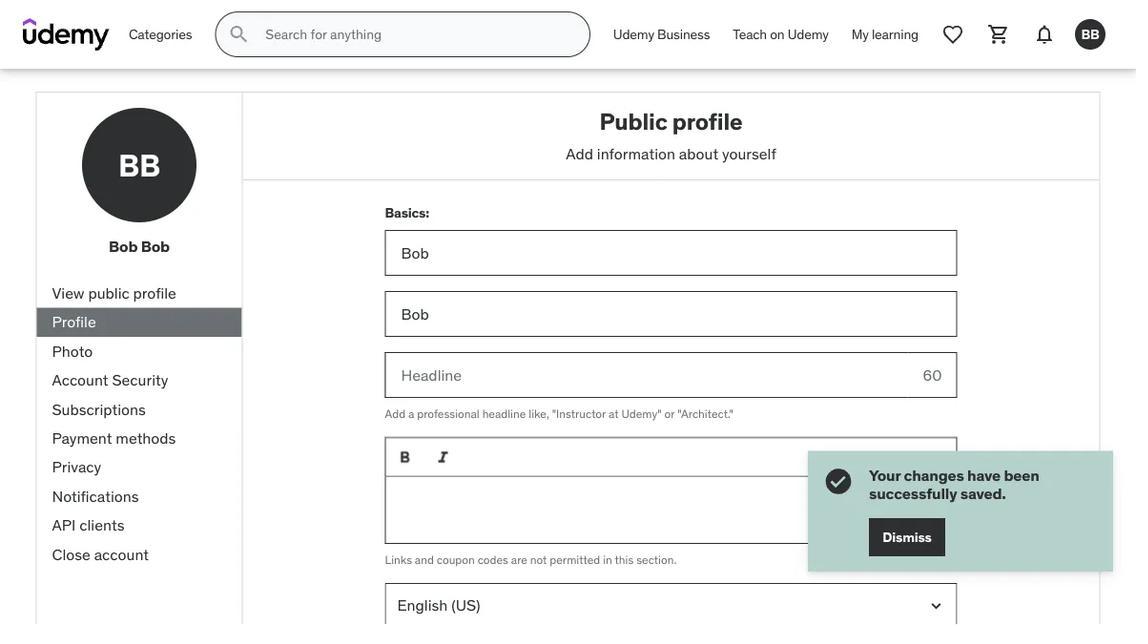 Task type: describe. For each thing, give the bounding box(es) containing it.
udemy"
[[622, 406, 662, 421]]

my learning link
[[840, 11, 930, 57]]

in
[[603, 552, 612, 567]]

saved.
[[961, 484, 1006, 503]]

"instructor
[[552, 406, 606, 421]]

coupon
[[437, 552, 475, 567]]

section.
[[637, 552, 677, 567]]

teach on udemy
[[733, 25, 829, 43]]

links and coupon codes are not permitted in this section.
[[385, 552, 677, 567]]

view public profile profile photo account security subscriptions payment methods privacy notifications api clients close account
[[52, 283, 176, 564]]

udemy business link
[[602, 11, 722, 57]]

notifications
[[52, 486, 139, 506]]

wishlist image
[[942, 23, 965, 46]]

headline
[[482, 406, 526, 421]]

subscriptions
[[52, 399, 146, 419]]

bob bob
[[109, 237, 170, 256]]

this
[[615, 552, 634, 567]]

account
[[52, 370, 108, 390]]

your changes have been successfully saved.
[[869, 465, 1040, 503]]

api clients link
[[37, 511, 242, 540]]

successfully
[[869, 484, 957, 503]]

1 vertical spatial add
[[385, 406, 406, 421]]

profile inside public profile add information about yourself
[[673, 107, 743, 136]]

Search for anything text field
[[262, 18, 567, 51]]

notifications link
[[37, 482, 242, 511]]

codes
[[478, 552, 509, 567]]

at
[[609, 406, 619, 421]]

italic image
[[434, 448, 453, 467]]

payment methods link
[[37, 424, 242, 453]]

udemy image
[[23, 18, 110, 51]]

1 bob from the left
[[109, 237, 138, 256]]

or
[[665, 406, 675, 421]]

2 bob from the left
[[141, 237, 170, 256]]

clients
[[79, 515, 124, 535]]

professional
[[417, 406, 480, 421]]

subscriptions link
[[37, 395, 242, 424]]

close
[[52, 544, 90, 564]]

udemy business
[[613, 25, 710, 43]]

methods
[[116, 428, 176, 448]]

view
[[52, 283, 84, 303]]

my
[[852, 25, 869, 43]]

bb link
[[1068, 11, 1114, 57]]

not
[[530, 552, 547, 567]]

payment
[[52, 428, 112, 448]]

bold image
[[396, 448, 415, 467]]

account
[[94, 544, 149, 564]]

and
[[415, 552, 434, 567]]

information
[[597, 143, 676, 163]]

changes
[[904, 465, 965, 485]]

"architect."
[[678, 406, 734, 421]]

add inside public profile add information about yourself
[[566, 143, 593, 163]]



Task type: locate. For each thing, give the bounding box(es) containing it.
teach
[[733, 25, 767, 43]]

teach on udemy link
[[722, 11, 840, 57]]

privacy link
[[37, 453, 242, 482]]

add left information
[[566, 143, 593, 163]]

account security link
[[37, 366, 242, 395]]

like,
[[529, 406, 549, 421]]

dismiss button
[[869, 518, 946, 556]]

api
[[52, 515, 76, 535]]

public
[[88, 283, 130, 303]]

links
[[385, 552, 412, 567]]

permitted
[[550, 552, 601, 567]]

public profile add information about yourself
[[566, 107, 777, 163]]

profile
[[52, 312, 96, 332]]

are
[[511, 552, 528, 567]]

add a professional headline like, "instructor at udemy" or "architect."
[[385, 406, 734, 421]]

0 horizontal spatial bb
[[118, 146, 160, 184]]

have
[[968, 465, 1001, 485]]

1 udemy from the left
[[613, 25, 655, 43]]

udemy right on
[[788, 25, 829, 43]]

learning
[[872, 25, 919, 43]]

bb
[[1082, 25, 1100, 43], [118, 146, 160, 184]]

categories
[[129, 25, 192, 43]]

your
[[869, 465, 901, 485]]

0 horizontal spatial profile
[[133, 283, 176, 303]]

view public profile link
[[37, 279, 242, 308]]

been
[[1004, 465, 1040, 485]]

60
[[923, 365, 942, 385]]

1 vertical spatial bb
[[118, 146, 160, 184]]

submit search image
[[227, 23, 250, 46]]

notifications image
[[1033, 23, 1056, 46]]

1 horizontal spatial profile
[[673, 107, 743, 136]]

profile
[[673, 107, 743, 136], [133, 283, 176, 303]]

1 vertical spatial profile
[[133, 283, 176, 303]]

categories button
[[117, 11, 204, 57]]

add left a
[[385, 406, 406, 421]]

Last Name text field
[[385, 291, 958, 337]]

business
[[658, 25, 710, 43]]

profile up about
[[673, 107, 743, 136]]

close account link
[[37, 540, 242, 569]]

on
[[770, 25, 785, 43]]

security
[[112, 370, 168, 390]]

about
[[679, 143, 719, 163]]

0 horizontal spatial udemy
[[613, 25, 655, 43]]

1 horizontal spatial add
[[566, 143, 593, 163]]

None text field
[[385, 477, 958, 544]]

profile up profile link
[[133, 283, 176, 303]]

a
[[408, 406, 414, 421]]

privacy
[[52, 457, 101, 477]]

1 horizontal spatial bob
[[141, 237, 170, 256]]

bb up bob bob
[[118, 146, 160, 184]]

0 vertical spatial profile
[[673, 107, 743, 136]]

0 vertical spatial bb
[[1082, 25, 1100, 43]]

1 horizontal spatial bb
[[1082, 25, 1100, 43]]

bob up "view public profile" "link" at the left of page
[[141, 237, 170, 256]]

yourself
[[722, 143, 777, 163]]

public
[[600, 107, 668, 136]]

photo link
[[37, 337, 242, 366]]

Headline text field
[[385, 352, 908, 398]]

bb right notifications icon
[[1082, 25, 1100, 43]]

your changes have been successfully saved. status
[[808, 451, 1114, 572]]

1 horizontal spatial udemy
[[788, 25, 829, 43]]

bob
[[109, 237, 138, 256], [141, 237, 170, 256]]

0 horizontal spatial bob
[[109, 237, 138, 256]]

bob up public on the top left of the page
[[109, 237, 138, 256]]

profile inside view public profile profile photo account security subscriptions payment methods privacy notifications api clients close account
[[133, 283, 176, 303]]

udemy left business
[[613, 25, 655, 43]]

udemy
[[613, 25, 655, 43], [788, 25, 829, 43]]

0 horizontal spatial add
[[385, 406, 406, 421]]

photo
[[52, 341, 93, 361]]

my learning
[[852, 25, 919, 43]]

0 vertical spatial add
[[566, 143, 593, 163]]

profile link
[[37, 308, 242, 337]]

First Name text field
[[385, 230, 958, 276]]

add
[[566, 143, 593, 163], [385, 406, 406, 421]]

dismiss
[[883, 528, 932, 545]]

shopping cart with 0 items image
[[988, 23, 1011, 46]]

basics:
[[385, 204, 429, 221]]

2 udemy from the left
[[788, 25, 829, 43]]



Task type: vqa. For each thing, say whether or not it's contained in the screenshot.
"Teach On Udemy"
yes



